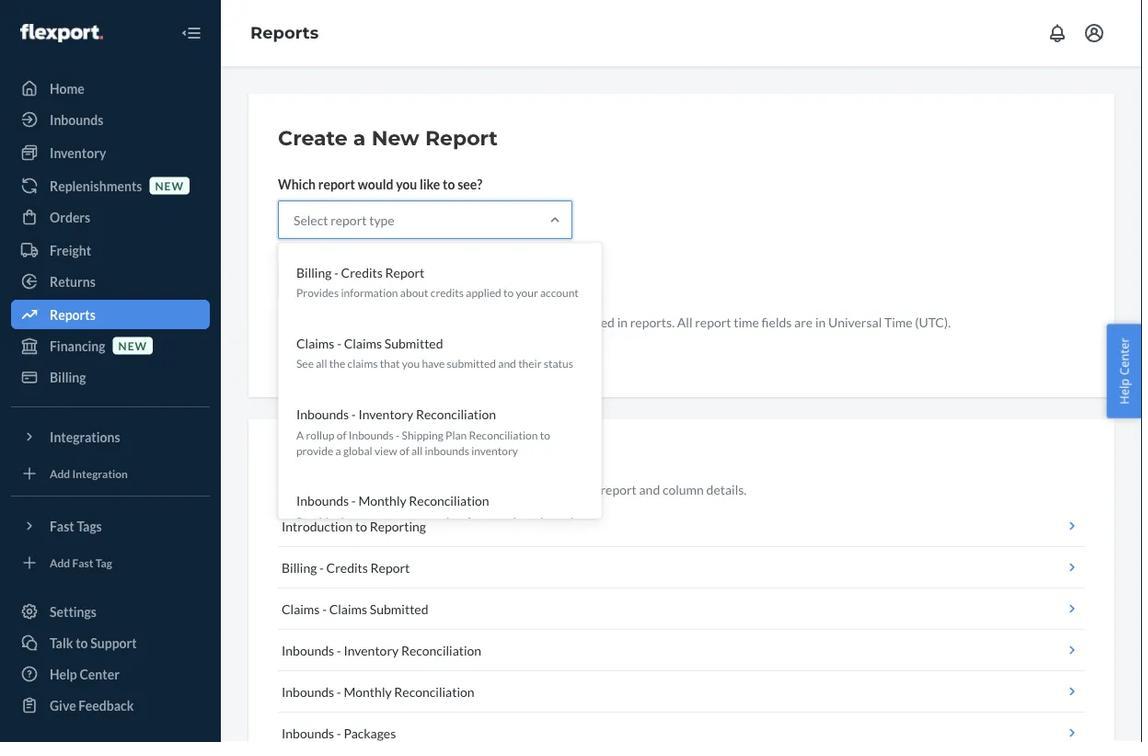 Task type: locate. For each thing, give the bounding box(es) containing it.
0 horizontal spatial reports link
[[11, 300, 210, 330]]

1 in from the left
[[617, 314, 628, 330]]

1 horizontal spatial new
[[155, 179, 184, 192]]

0 vertical spatial information
[[341, 286, 398, 300]]

1 horizontal spatial in
[[815, 314, 826, 330]]

inbounds up rollup
[[296, 407, 349, 422]]

inventory
[[472, 444, 518, 457], [341, 515, 388, 528]]

reports link
[[250, 23, 319, 43], [11, 300, 210, 330]]

- inside inbounds - monthly reconciliation provides inventory movement data for any selected month
[[352, 493, 356, 509]]

credits inside billing - credits report provides information about credits applied to your account
[[341, 265, 383, 280]]

global
[[343, 444, 372, 457]]

center
[[1116, 338, 1133, 376], [369, 482, 409, 498], [80, 667, 120, 683]]

monthly inside inbounds - monthly reconciliation provides inventory movement data for any selected month
[[358, 493, 407, 509]]

view
[[375, 444, 397, 457]]

create inside create report button
[[294, 272, 334, 288]]

report for billing - credits report
[[371, 560, 410, 576]]

inventory inside inbounds - monthly reconciliation provides inventory movement data for any selected month
[[341, 515, 388, 528]]

2 add from the top
[[50, 556, 70, 570]]

inbounds for inbounds - packages
[[282, 726, 334, 741]]

a left new
[[353, 126, 366, 151]]

give feedback
[[50, 698, 134, 714]]

inventory up the replenishments
[[50, 145, 106, 161]]

inbounds link
[[11, 105, 210, 134]]

which
[[278, 176, 316, 192]]

and left their
[[498, 357, 516, 371]]

- up 'introduction to reporting'
[[352, 493, 356, 509]]

type
[[369, 212, 395, 228]]

inventory
[[50, 145, 106, 161], [358, 407, 414, 422], [344, 643, 399, 659]]

2 horizontal spatial a
[[490, 482, 497, 498]]

add fast tag
[[50, 556, 112, 570]]

1 horizontal spatial help
[[340, 482, 367, 498]]

information
[[341, 286, 398, 300], [464, 314, 530, 330]]

open account menu image
[[1083, 22, 1106, 44]]

1 vertical spatial add
[[50, 556, 70, 570]]

1 horizontal spatial help center
[[1116, 338, 1133, 405]]

report for which
[[318, 176, 355, 192]]

credits down 'introduction to reporting'
[[326, 560, 368, 576]]

0 horizontal spatial new
[[118, 339, 147, 352]]

and inside claims - claims submitted see all the claims that you have submitted and their status
[[498, 357, 516, 371]]

- inside inbounds - monthly reconciliation button
[[337, 684, 341, 700]]

inbounds up introduction
[[296, 493, 349, 509]]

provides inside inbounds - monthly reconciliation provides inventory movement data for any selected month
[[296, 515, 339, 528]]

fast tags button
[[11, 512, 210, 541]]

claims - claims submitted
[[282, 602, 429, 617]]

- up the view
[[396, 428, 400, 442]]

1 vertical spatial and
[[639, 482, 660, 498]]

- inside billing - credits report provides information about credits applied to your account
[[334, 265, 339, 280]]

1 vertical spatial new
[[437, 314, 461, 330]]

submitted inside button
[[370, 602, 429, 617]]

1 horizontal spatial reports link
[[250, 23, 319, 43]]

returns
[[50, 274, 96, 290]]

add for add integration
[[50, 467, 70, 480]]

information down applied
[[464, 314, 530, 330]]

billing inside button
[[282, 560, 317, 576]]

new up orders link
[[155, 179, 184, 192]]

to left get
[[455, 482, 467, 498]]

2 in from the left
[[815, 314, 826, 330]]

packages
[[344, 726, 396, 741]]

you left like
[[396, 176, 417, 192]]

in
[[617, 314, 628, 330], [815, 314, 826, 330]]

1 vertical spatial inventory
[[358, 407, 414, 422]]

inbounds down home
[[50, 112, 103, 127]]

inbounds - monthly reconciliation provides inventory movement data for any selected month
[[296, 493, 577, 528]]

- up inbounds - packages
[[337, 684, 341, 700]]

1 horizontal spatial and
[[639, 482, 660, 498]]

settings
[[50, 604, 97, 620]]

credits for billing - credits report provides information about credits applied to your account
[[341, 265, 383, 280]]

0 vertical spatial help center
[[1116, 338, 1133, 405]]

inbounds inside inbounds - monthly reconciliation provides inventory movement data for any selected month
[[296, 493, 349, 509]]

1 horizontal spatial all
[[411, 444, 423, 457]]

create report
[[294, 272, 374, 288]]

inventory inside the inbounds - inventory reconciliation a rollup of inbounds - shipping plan reconciliation to provide a global view of all inbounds inventory
[[472, 444, 518, 457]]

2 provides from the top
[[296, 515, 339, 528]]

monthly up packages
[[344, 684, 392, 700]]

inbounds up inbounds - packages
[[282, 684, 334, 700]]

2 vertical spatial a
[[490, 482, 497, 498]]

0 vertical spatial billing
[[296, 265, 332, 280]]

0 horizontal spatial for
[[418, 314, 435, 330]]

submitted for claims - claims submitted
[[370, 602, 429, 617]]

inventory up inbounds - monthly reconciliation
[[344, 643, 399, 659]]

billing down financing
[[50, 370, 86, 385]]

monthly for inbounds - monthly reconciliation
[[344, 684, 392, 700]]

0 vertical spatial create
[[278, 126, 348, 151]]

- down billing - credits report
[[322, 602, 327, 617]]

add integration link
[[11, 459, 210, 489]]

for left any
[[467, 515, 481, 528]]

- inside inbounds - inventory reconciliation button
[[337, 643, 341, 659]]

report down a at the bottom of page
[[278, 451, 338, 471]]

credits
[[341, 265, 383, 280], [326, 560, 368, 576]]

fast inside dropdown button
[[50, 519, 74, 534]]

information up 2 in the left of the page
[[341, 286, 398, 300]]

0 horizontal spatial in
[[617, 314, 628, 330]]

give feedback button
[[11, 691, 210, 721]]

1 horizontal spatial center
[[369, 482, 409, 498]]

report up see?
[[425, 126, 498, 151]]

to right talk
[[76, 636, 88, 651]]

provides up take
[[296, 286, 339, 300]]

inbounds left packages
[[282, 726, 334, 741]]

report left type on the left top of page
[[331, 212, 367, 228]]

reports
[[250, 23, 319, 43], [50, 307, 96, 323]]

- for claims - claims submitted see all the claims that you have submitted and their status
[[337, 336, 342, 351]]

credits
[[431, 286, 464, 300]]

you right that
[[402, 357, 420, 371]]

reconciliation inside inbounds - monthly reconciliation provides inventory movement data for any selected month
[[409, 493, 489, 509]]

submitted inside claims - claims submitted see all the claims that you have submitted and their status
[[385, 336, 443, 351]]

0 horizontal spatial information
[[341, 286, 398, 300]]

credits up up
[[341, 265, 383, 280]]

new down credits
[[437, 314, 461, 330]]

inbounds - monthly reconciliation button
[[278, 672, 1085, 713]]

1 horizontal spatial information
[[464, 314, 530, 330]]

0 vertical spatial the
[[329, 357, 345, 371]]

inbounds
[[425, 444, 469, 457]]

1 vertical spatial reports
[[50, 307, 96, 323]]

selected
[[503, 515, 543, 528]]

2 vertical spatial help
[[50, 667, 77, 683]]

inventory up the view
[[358, 407, 414, 422]]

reconciliation
[[416, 407, 496, 422], [469, 428, 538, 442], [409, 493, 489, 509], [401, 643, 482, 659], [394, 684, 475, 700]]

to up description at the bottom left of page
[[540, 428, 550, 442]]

these
[[306, 482, 337, 498]]

the right description at the bottom left of page
[[579, 482, 598, 498]]

report for create a new report
[[425, 126, 498, 151]]

visit
[[278, 482, 304, 498]]

all down shipping
[[411, 444, 423, 457]]

1 vertical spatial billing
[[50, 370, 86, 385]]

provides inside billing - credits report provides information about credits applied to your account
[[296, 286, 339, 300]]

report
[[318, 176, 355, 192], [331, 212, 367, 228], [336, 272, 374, 288], [695, 314, 731, 330], [601, 482, 637, 498]]

0 vertical spatial all
[[316, 357, 327, 371]]

inbounds - monthly reconciliation
[[282, 684, 475, 700]]

2 horizontal spatial center
[[1116, 338, 1133, 376]]

month
[[545, 515, 577, 528]]

0 vertical spatial and
[[498, 357, 516, 371]]

1 vertical spatial help
[[340, 482, 367, 498]]

report up select report type
[[318, 176, 355, 192]]

a
[[353, 126, 366, 151], [336, 444, 341, 457], [490, 482, 497, 498]]

talk to support
[[50, 636, 137, 651]]

time
[[734, 314, 759, 330]]

0 vertical spatial monthly
[[358, 493, 407, 509]]

to left your
[[504, 286, 514, 300]]

1 vertical spatial all
[[411, 444, 423, 457]]

inventory up billing - credits report
[[341, 515, 388, 528]]

- left packages
[[337, 726, 341, 741]]

inbounds down claims - claims submitted
[[282, 643, 334, 659]]

reconciliation up inbounds - monthly reconciliation
[[401, 643, 482, 659]]

- for inbounds - inventory reconciliation
[[337, 643, 341, 659]]

for
[[418, 314, 435, 330], [467, 515, 481, 528]]

select report type
[[294, 212, 395, 228]]

- up take
[[334, 265, 339, 280]]

0 vertical spatial center
[[1116, 338, 1133, 376]]

1 vertical spatial the
[[579, 482, 598, 498]]

universal
[[828, 314, 882, 330]]

center inside button
[[1116, 338, 1133, 376]]

-
[[334, 265, 339, 280], [337, 336, 342, 351], [352, 407, 356, 422], [396, 428, 400, 442], [352, 493, 356, 509], [319, 560, 324, 576], [322, 602, 327, 617], [337, 643, 341, 659], [337, 684, 341, 700], [337, 726, 341, 741]]

1 vertical spatial of
[[399, 444, 409, 457]]

provides for billing
[[296, 286, 339, 300]]

all
[[316, 357, 327, 371], [411, 444, 423, 457]]

0 vertical spatial provides
[[296, 286, 339, 300]]

report for select
[[331, 212, 367, 228]]

0 vertical spatial inventory
[[472, 444, 518, 457]]

report
[[425, 126, 498, 151], [385, 265, 425, 280], [278, 451, 338, 471], [371, 560, 410, 576]]

in left "reports."
[[617, 314, 628, 330]]

report down reporting
[[371, 560, 410, 576]]

1 vertical spatial create
[[294, 272, 334, 288]]

a left 'global'
[[336, 444, 341, 457]]

report right all
[[695, 314, 731, 330]]

reconciliation for inbounds - inventory reconciliation a rollup of inbounds - shipping plan reconciliation to provide a global view of all inbounds inventory
[[416, 407, 496, 422]]

financing
[[50, 338, 105, 354]]

0 vertical spatial new
[[155, 179, 184, 192]]

information inside billing - credits report provides information about credits applied to your account
[[341, 286, 398, 300]]

reconciliation up 'data'
[[409, 493, 489, 509]]

add left integration
[[50, 467, 70, 480]]

inventory inside the inbounds - inventory reconciliation a rollup of inbounds - shipping plan reconciliation to provide a global view of all inbounds inventory
[[358, 407, 414, 422]]

1 vertical spatial inventory
[[341, 515, 388, 528]]

1 vertical spatial credits
[[326, 560, 368, 576]]

and left "column"
[[639, 482, 660, 498]]

0 vertical spatial add
[[50, 467, 70, 480]]

- down take
[[337, 336, 342, 351]]

to left reporting
[[355, 519, 367, 534]]

0 horizontal spatial all
[[316, 357, 327, 371]]

0 horizontal spatial a
[[336, 444, 341, 457]]

inventory for inbounds - inventory reconciliation
[[344, 643, 399, 659]]

inbounds for inbounds - monthly reconciliation provides inventory movement data for any selected month
[[296, 493, 349, 509]]

0 vertical spatial for
[[418, 314, 435, 330]]

inventory up get
[[472, 444, 518, 457]]

0 vertical spatial help
[[1116, 379, 1133, 405]]

1 vertical spatial provides
[[296, 515, 339, 528]]

0 horizontal spatial and
[[498, 357, 516, 371]]

report up 'about'
[[385, 265, 425, 280]]

flexport logo image
[[20, 24, 103, 42]]

create up which
[[278, 126, 348, 151]]

help center
[[1116, 338, 1133, 405], [50, 667, 120, 683]]

and
[[498, 357, 516, 371], [639, 482, 660, 498]]

1 vertical spatial for
[[467, 515, 481, 528]]

credits for billing - credits report
[[326, 560, 368, 576]]

create a new report
[[278, 126, 498, 151]]

of right rollup
[[337, 428, 347, 442]]

new up billing link
[[118, 339, 147, 352]]

2 horizontal spatial of
[[565, 482, 577, 498]]

inbounds for inbounds - inventory reconciliation
[[282, 643, 334, 659]]

0 vertical spatial credits
[[341, 265, 383, 280]]

add
[[50, 467, 70, 480], [50, 556, 70, 570]]

- down introduction
[[319, 560, 324, 576]]

- for inbounds - monthly reconciliation provides inventory movement data for any selected month
[[352, 493, 356, 509]]

1 vertical spatial submitted
[[370, 602, 429, 617]]

0 horizontal spatial the
[[329, 357, 345, 371]]

1 add from the top
[[50, 467, 70, 480]]

monthly up reporting
[[358, 493, 407, 509]]

0 horizontal spatial inventory
[[341, 515, 388, 528]]

billing up may
[[296, 265, 332, 280]]

0 vertical spatial a
[[353, 126, 366, 151]]

for right hours
[[418, 314, 435, 330]]

a right get
[[490, 482, 497, 498]]

0 vertical spatial submitted
[[385, 336, 443, 351]]

of up month
[[565, 482, 577, 498]]

0 vertical spatial of
[[337, 428, 347, 442]]

billing - credits report provides information about credits applied to your account
[[296, 265, 579, 300]]

report inside button
[[336, 272, 374, 288]]

movement
[[390, 515, 441, 528]]

replenishments
[[50, 178, 142, 194]]

provides down these
[[296, 515, 339, 528]]

billing down introduction
[[282, 560, 317, 576]]

1 horizontal spatial the
[[579, 482, 598, 498]]

all inside the inbounds - inventory reconciliation a rollup of inbounds - shipping plan reconciliation to provide a global view of all inbounds inventory
[[411, 444, 423, 457]]

report for billing - credits report provides information about credits applied to your account
[[385, 265, 425, 280]]

see
[[296, 357, 314, 371]]

like
[[420, 176, 440, 192]]

inbounds for inbounds - inventory reconciliation a rollup of inbounds - shipping plan reconciliation to provide a global view of all inbounds inventory
[[296, 407, 349, 422]]

1 provides from the top
[[296, 286, 339, 300]]

0 vertical spatial fast
[[50, 519, 74, 534]]

to right like
[[443, 176, 455, 192]]

help inside button
[[1116, 379, 1133, 405]]

1 vertical spatial monthly
[[344, 684, 392, 700]]

submitted up inbounds - inventory reconciliation
[[370, 602, 429, 617]]

all right see at the top left of page
[[316, 357, 327, 371]]

report up up
[[336, 272, 374, 288]]

create for create a new report
[[278, 126, 348, 151]]

0 horizontal spatial help center
[[50, 667, 120, 683]]

in right the are
[[815, 314, 826, 330]]

create for create report
[[294, 272, 334, 288]]

- inside billing - credits report button
[[319, 560, 324, 576]]

billing inside billing - credits report provides information about credits applied to your account
[[296, 265, 332, 280]]

report inside button
[[371, 560, 410, 576]]

0 vertical spatial you
[[396, 176, 417, 192]]

account
[[540, 286, 579, 300]]

home
[[50, 81, 85, 96]]

inbounds
[[50, 112, 103, 127], [296, 407, 349, 422], [349, 428, 394, 442], [296, 493, 349, 509], [282, 643, 334, 659], [282, 684, 334, 700], [282, 726, 334, 741]]

the left claims
[[329, 357, 345, 371]]

2 vertical spatial of
[[565, 482, 577, 498]]

reconciliation inside inbounds - monthly reconciliation button
[[394, 684, 475, 700]]

- for claims - claims submitted
[[322, 602, 327, 617]]

create up may
[[294, 272, 334, 288]]

1 vertical spatial information
[[464, 314, 530, 330]]

- inside inbounds - packages button
[[337, 726, 341, 741]]

0 horizontal spatial center
[[80, 667, 120, 683]]

of right the view
[[399, 444, 409, 457]]

1 horizontal spatial reports
[[250, 23, 319, 43]]

1 vertical spatial a
[[336, 444, 341, 457]]

report inside billing - credits report provides information about credits applied to your account
[[385, 265, 425, 280]]

- for inbounds - inventory reconciliation a rollup of inbounds - shipping plan reconciliation to provide a global view of all inbounds inventory
[[352, 407, 356, 422]]

0 vertical spatial inventory
[[50, 145, 106, 161]]

- up 'global'
[[352, 407, 356, 422]]

data
[[443, 515, 465, 528]]

- inside claims - claims submitted see all the claims that you have submitted and their status
[[337, 336, 342, 351]]

select
[[294, 212, 328, 228]]

- down claims - claims submitted
[[337, 643, 341, 659]]

reconciliation down inbounds - inventory reconciliation
[[394, 684, 475, 700]]

monthly inside button
[[344, 684, 392, 700]]

provides
[[296, 286, 339, 300], [296, 515, 339, 528]]

2 vertical spatial new
[[118, 339, 147, 352]]

1 vertical spatial help center
[[50, 667, 120, 683]]

- inside claims - claims submitted button
[[322, 602, 327, 617]]

new for replenishments
[[155, 179, 184, 192]]

fast left tag
[[72, 556, 93, 570]]

reconciliation up the plan
[[416, 407, 496, 422]]

credits inside button
[[326, 560, 368, 576]]

2 vertical spatial inventory
[[344, 643, 399, 659]]

inventory inside button
[[344, 643, 399, 659]]

fast left tags
[[50, 519, 74, 534]]

reflected
[[564, 314, 615, 330]]

new for financing
[[118, 339, 147, 352]]

1 horizontal spatial inventory
[[472, 444, 518, 457]]

add fast tag link
[[11, 549, 210, 578]]

help
[[1116, 379, 1133, 405], [340, 482, 367, 498], [50, 667, 77, 683]]

inbounds up 'global'
[[349, 428, 394, 442]]

claims
[[348, 357, 378, 371]]

1 vertical spatial you
[[402, 357, 420, 371]]

submitted down hours
[[385, 336, 443, 351]]

inventory link
[[11, 138, 210, 168]]

reconciliation inside inbounds - inventory reconciliation button
[[401, 643, 482, 659]]

you
[[396, 176, 417, 192], [402, 357, 420, 371]]

2 horizontal spatial help
[[1116, 379, 1133, 405]]

applied
[[466, 286, 501, 300]]

2 vertical spatial billing
[[282, 560, 317, 576]]

you inside claims - claims submitted see all the claims that you have submitted and their status
[[402, 357, 420, 371]]

1 horizontal spatial for
[[467, 515, 481, 528]]

1 horizontal spatial of
[[399, 444, 409, 457]]

1 horizontal spatial a
[[353, 126, 366, 151]]

add down "fast tags"
[[50, 556, 70, 570]]



Task type: describe. For each thing, give the bounding box(es) containing it.
- for inbounds - monthly reconciliation
[[337, 684, 341, 700]]

shipping
[[402, 428, 444, 442]]

are
[[795, 314, 813, 330]]

freight link
[[11, 236, 210, 265]]

take
[[315, 314, 340, 330]]

orders link
[[11, 203, 210, 232]]

their
[[518, 357, 542, 371]]

see?
[[458, 176, 482, 192]]

- for billing - credits report
[[319, 560, 324, 576]]

billing for billing
[[50, 370, 86, 385]]

close navigation image
[[180, 22, 203, 44]]

may
[[289, 314, 313, 330]]

have
[[422, 357, 445, 371]]

it
[[278, 314, 287, 330]]

billing - credits report button
[[278, 548, 1085, 589]]

description
[[499, 482, 563, 498]]

billing for billing - credits report
[[282, 560, 317, 576]]

returns link
[[11, 267, 210, 296]]

feedback
[[79, 698, 134, 714]]

add for add fast tag
[[50, 556, 70, 570]]

introduction to reporting
[[282, 519, 426, 534]]

0 horizontal spatial of
[[337, 428, 347, 442]]

would
[[358, 176, 393, 192]]

details.
[[707, 482, 747, 498]]

talk to support button
[[11, 629, 210, 658]]

to inside billing - credits report provides information about credits applied to your account
[[504, 286, 514, 300]]

1 vertical spatial center
[[369, 482, 409, 498]]

give
[[50, 698, 76, 714]]

submitted
[[447, 357, 496, 371]]

inbounds for inbounds - monthly reconciliation
[[282, 684, 334, 700]]

home link
[[11, 74, 210, 103]]

a
[[296, 428, 304, 442]]

inbounds - inventory reconciliation button
[[278, 631, 1085, 672]]

settings link
[[11, 597, 210, 627]]

provides for inbounds
[[296, 515, 339, 528]]

up
[[342, 314, 356, 330]]

reconciliation for inbounds - inventory reconciliation
[[401, 643, 482, 659]]

0 vertical spatial reports link
[[250, 23, 319, 43]]

submitted for claims - claims submitted see all the claims that you have submitted and their status
[[385, 336, 443, 351]]

claims - claims submitted button
[[278, 589, 1085, 631]]

billing - credits report
[[282, 560, 410, 576]]

introduction
[[282, 519, 353, 534]]

1 vertical spatial fast
[[72, 556, 93, 570]]

status
[[544, 357, 573, 371]]

- for inbounds - packages
[[337, 726, 341, 741]]

claims - claims submitted see all the claims that you have submitted and their status
[[296, 336, 573, 371]]

talk
[[50, 636, 73, 651]]

inbounds - packages button
[[278, 713, 1085, 743]]

2
[[373, 314, 381, 330]]

orders
[[50, 209, 90, 225]]

report for create
[[336, 272, 374, 288]]

help center link
[[11, 660, 210, 689]]

that
[[380, 357, 400, 371]]

1 vertical spatial reports link
[[11, 300, 210, 330]]

report glossary
[[278, 451, 416, 471]]

inbounds - inventory reconciliation a rollup of inbounds - shipping plan reconciliation to provide a global view of all inbounds inventory
[[296, 407, 550, 457]]

and for their
[[498, 357, 516, 371]]

all inside claims - claims submitted see all the claims that you have submitted and their status
[[316, 357, 327, 371]]

fields
[[762, 314, 792, 330]]

help center inside button
[[1116, 338, 1133, 405]]

monthly for inbounds - monthly reconciliation provides inventory movement data for any selected month
[[358, 493, 407, 509]]

reporting
[[370, 519, 426, 534]]

2 horizontal spatial new
[[437, 314, 461, 330]]

to left 2 in the left of the page
[[359, 314, 371, 330]]

glossary
[[342, 451, 416, 471]]

your
[[516, 286, 538, 300]]

tag
[[95, 556, 112, 570]]

report left "column"
[[601, 482, 637, 498]]

freight
[[50, 243, 91, 258]]

open notifications image
[[1047, 22, 1069, 44]]

get
[[470, 482, 488, 498]]

reconciliation for inbounds - monthly reconciliation
[[394, 684, 475, 700]]

0 horizontal spatial help
[[50, 667, 77, 683]]

2 vertical spatial center
[[80, 667, 120, 683]]

(utc).
[[915, 314, 951, 330]]

billing link
[[11, 363, 210, 392]]

column
[[663, 482, 704, 498]]

be
[[547, 314, 561, 330]]

new
[[372, 126, 419, 151]]

time
[[885, 314, 913, 330]]

0 vertical spatial reports
[[250, 23, 319, 43]]

integrations
[[50, 429, 120, 445]]

create report button
[[278, 261, 389, 298]]

help center button
[[1107, 324, 1142, 419]]

to left be
[[533, 314, 545, 330]]

integration
[[72, 467, 128, 480]]

billing for billing - credits report provides information about credits applied to your account
[[296, 265, 332, 280]]

inbounds for inbounds
[[50, 112, 103, 127]]

rollup
[[306, 428, 335, 442]]

inbounds - inventory reconciliation
[[282, 643, 482, 659]]

reconciliation right the plan
[[469, 428, 538, 442]]

to inside the inbounds - inventory reconciliation a rollup of inbounds - shipping plan reconciliation to provide a global view of all inbounds inventory
[[540, 428, 550, 442]]

- for billing - credits report provides information about credits applied to your account
[[334, 265, 339, 280]]

for inside inbounds - monthly reconciliation provides inventory movement data for any selected month
[[467, 515, 481, 528]]

about
[[400, 286, 428, 300]]

and for column
[[639, 482, 660, 498]]

all
[[677, 314, 693, 330]]

the inside claims - claims submitted see all the claims that you have submitted and their status
[[329, 357, 345, 371]]

any
[[483, 515, 501, 528]]

inventory for inbounds - inventory reconciliation a rollup of inbounds - shipping plan reconciliation to provide a global view of all inbounds inventory
[[358, 407, 414, 422]]

fast tags
[[50, 519, 102, 534]]

reconciliation for inbounds - monthly reconciliation provides inventory movement data for any selected month
[[409, 493, 489, 509]]

articles
[[411, 482, 453, 498]]

a inside the inbounds - inventory reconciliation a rollup of inbounds - shipping plan reconciliation to provide a global view of all inbounds inventory
[[336, 444, 341, 457]]

0 horizontal spatial reports
[[50, 307, 96, 323]]

hours
[[383, 314, 416, 330]]

add integration
[[50, 467, 128, 480]]

reports.
[[630, 314, 675, 330]]

provide
[[296, 444, 333, 457]]



Task type: vqa. For each thing, say whether or not it's contained in the screenshot.
Send inventory to reserve storage
no



